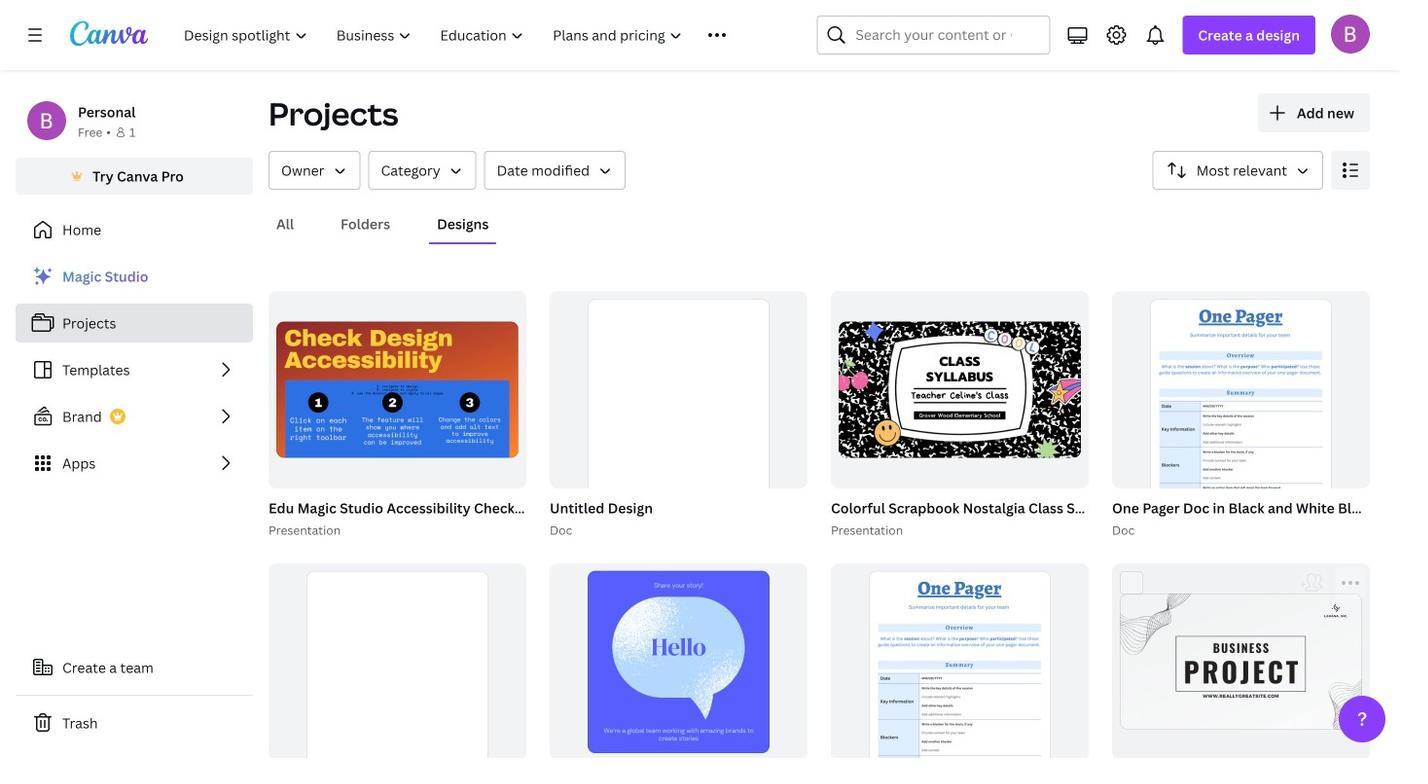Task type: describe. For each thing, give the bounding box(es) containing it.
Owner button
[[269, 151, 361, 190]]

Sort by button
[[1153, 151, 1324, 190]]

Date modified button
[[484, 151, 626, 190]]



Task type: vqa. For each thing, say whether or not it's contained in the screenshot.
Search search field
yes



Task type: locate. For each thing, give the bounding box(es) containing it.
list
[[16, 257, 253, 483]]

Category button
[[368, 151, 477, 190]]

Search search field
[[856, 17, 1012, 54]]

top level navigation element
[[171, 16, 770, 55], [171, 16, 770, 55]]

bob builder image
[[1332, 14, 1371, 53]]

None search field
[[817, 16, 1051, 55]]

group
[[265, 291, 633, 540], [269, 291, 527, 488], [546, 291, 808, 556], [550, 291, 808, 556], [827, 291, 1323, 540], [831, 291, 1089, 488], [1109, 291, 1402, 556], [1113, 291, 1371, 556], [269, 563, 527, 758], [550, 563, 808, 758], [831, 563, 1089, 758], [1113, 563, 1371, 758]]



